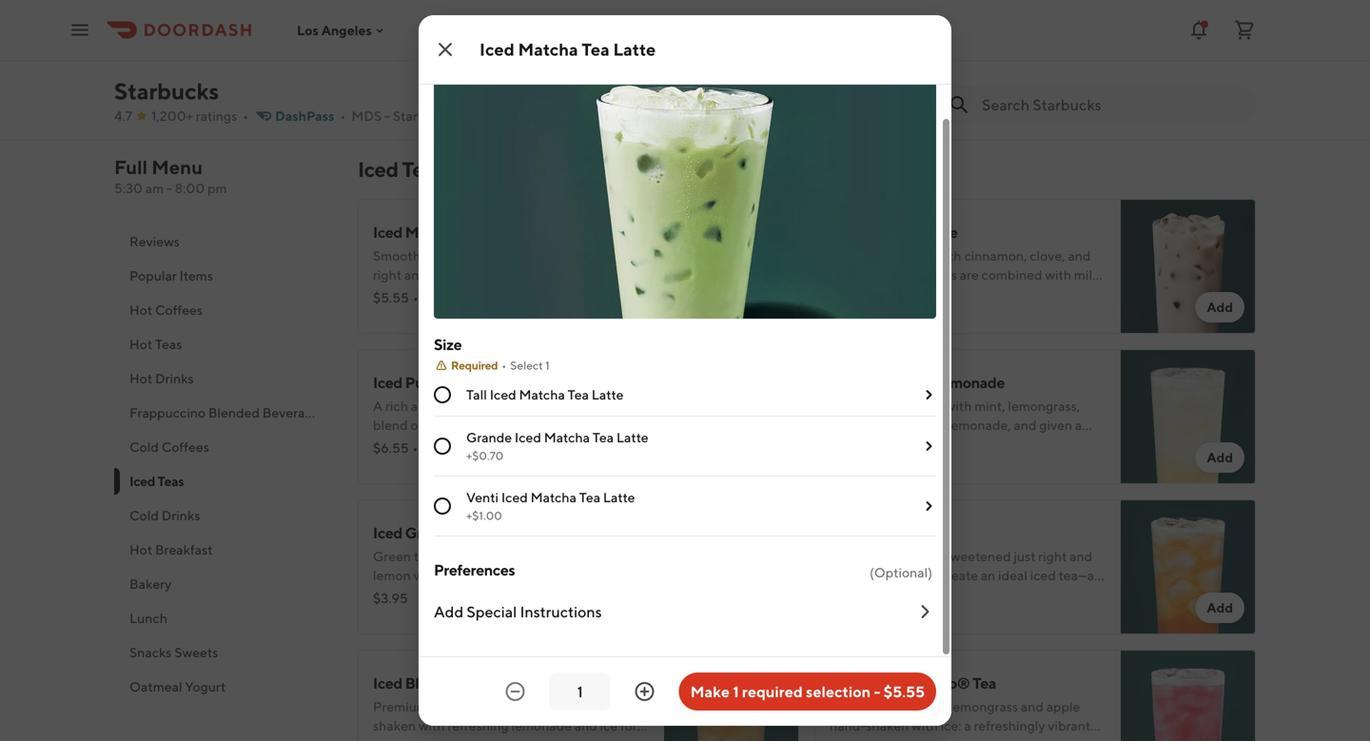 Task type: locate. For each thing, give the bounding box(es) containing it.
8:00
[[175, 180, 205, 196]]

iced inside iced black tea lemonade premium black tea sweetened just right, then shaken with refreshing lemonade and ice for this arnold palmer-inspired beverage.
[[373, 674, 402, 692]]

2 horizontal spatial $5.55
[[884, 683, 925, 701]]

0 vertical spatial smooth
[[434, 0, 482, 7]]

lemongrass up refreshingly
[[950, 699, 1018, 715]]

good. right 92%
[[467, 286, 501, 302]]

right inside smooth and creamy matcha sweetened just right and served with milk over ice. green has never tasted so good.
[[698, 0, 727, 7]]

1 vertical spatial teas
[[155, 336, 182, 352]]

0 vertical spatial good.
[[592, 10, 626, 26]]

0 vertical spatial tasted
[[535, 10, 573, 26]]

never left 92%
[[373, 286, 407, 302]]

iced teas down mds - starbucks • 1.5 mi
[[358, 157, 443, 182]]

size group
[[434, 334, 936, 537]]

1 vertical spatial lemon
[[373, 568, 411, 583]]

so- inside iced green tea green tea blended with mint, lemongrass and lemon verbena, and given a good shake with ice. lightly flavored and oh-so-refreshing!
[[540, 587, 560, 602]]

1 vertical spatial smooth
[[373, 248, 421, 264]]

so
[[576, 10, 589, 26], [451, 286, 464, 302]]

lemon
[[830, 417, 868, 433], [373, 568, 411, 583]]

just inside the iced matcha tea latte smooth and creamy matcha sweetened just right and served with milk over ice. green has never tasted so good.
[[613, 248, 635, 264]]

for
[[876, 286, 893, 302], [621, 718, 637, 734]]

tango®
[[916, 674, 970, 692]]

2 horizontal spatial of
[[1016, 286, 1028, 302]]

mint, down venti iced matcha tea latte +$1.00 at the bottom left of the page
[[518, 549, 549, 564]]

tall iced matcha tea latte
[[466, 387, 624, 403]]

0 horizontal spatial so
[[451, 286, 464, 302]]

+$0.70
[[466, 449, 504, 462]]

snacks
[[129, 645, 172, 660]]

2 vertical spatial teas
[[158, 473, 184, 489]]

lemonade up refreshing
[[471, 674, 543, 692]]

tea inside iced passion tango® tea a blend of hibiscus, lemongrass and apple hand-shaken with ice: a refreshingly vibrant tea infused with the color of passion
[[973, 674, 996, 692]]

lemonade for iced green tea lemonade
[[933, 374, 1005, 392]]

black up other
[[830, 248, 863, 264]]

1 right 'make'
[[733, 683, 739, 701]]

sweet
[[1031, 286, 1067, 302]]

lemon left verbena
[[830, 417, 868, 433]]

drinks up "frappuccino"
[[155, 371, 194, 386]]

just
[[674, 0, 696, 7], [613, 248, 635, 264], [1014, 549, 1036, 564], [557, 699, 579, 715]]

close iced matcha tea latte image
[[434, 38, 457, 61]]

hot for hot breakfast
[[129, 542, 152, 558]]

blended inside iced green tea green tea blended with mint, lemongrass and lemon verbena, and given a good shake with ice. lightly flavored and oh-so-refreshing!
[[436, 549, 486, 564]]

infused down hand-
[[852, 737, 897, 741]]

1 vertical spatial a
[[530, 568, 537, 583]]

tasted left (26)
[[410, 286, 448, 302]]

full menu 5:30 am - 8:00 pm
[[114, 156, 227, 196]]

smooth inside the iced matcha tea latte smooth and creamy matcha sweetened just right and served with milk over ice. green has never tasted so good.
[[373, 248, 421, 264]]

hot breakfast
[[129, 542, 213, 558]]

2 vertical spatial black
[[431, 699, 463, 715]]

1 vertical spatial creamy
[[449, 248, 493, 264]]

2 horizontal spatial a
[[1075, 417, 1082, 433]]

$5.55 inside button
[[884, 683, 925, 701]]

teas down mds - starbucks • 1.5 mi
[[402, 157, 443, 182]]

0 horizontal spatial lemongrass
[[551, 549, 620, 564]]

never up iced matcha tea latte at the left top of the page
[[498, 10, 532, 26]]

1 horizontal spatial for
[[876, 286, 893, 302]]

so inside the iced matcha tea latte smooth and creamy matcha sweetened just right and served with milk over ice. green has never tasted so good.
[[451, 286, 464, 302]]

1 vertical spatial the
[[928, 737, 949, 741]]

lemonade for iced black tea lemonade
[[471, 674, 543, 692]]

coffees down "frappuccino"
[[162, 439, 209, 455]]

add for iced peppermint mocha
[[750, 82, 777, 98]]

2 hot from the top
[[129, 336, 152, 352]]

passion
[[999, 737, 1045, 741]]

lemongrass up instructions
[[551, 549, 620, 564]]

the
[[895, 286, 916, 302], [928, 737, 949, 741]]

ice inside iced black tea lemonade premium black tea sweetened just right, then shaken with refreshing lemonade and ice for this arnold palmer-inspired beverage.
[[600, 718, 618, 734]]

0 vertical spatial so
[[576, 10, 589, 26]]

sweets
[[174, 645, 218, 660]]

matcha
[[518, 39, 578, 59], [405, 223, 456, 241], [519, 387, 565, 403], [544, 430, 590, 445], [531, 490, 577, 505]]

iced up rich
[[830, 524, 859, 542]]

cold down "frappuccino"
[[129, 439, 159, 455]]

1 vertical spatial good
[[540, 568, 571, 583]]

shaken inside iced black tea lemonade premium black tea sweetened just right, then shaken with refreshing lemonade and ice for this arnold palmer-inspired beverage.
[[373, 718, 416, 734]]

shake up instructions
[[573, 568, 609, 583]]

0 vertical spatial for
[[876, 286, 893, 302]]

0 vertical spatial creamy
[[510, 0, 554, 7]]

0 vertical spatial coffees
[[155, 302, 203, 318]]

iced green tea green tea blended with mint, lemongrass and lemon verbena, and given a good shake with ice. lightly flavored and oh-so-refreshing!
[[373, 524, 646, 602]]

1 cold from the top
[[129, 439, 159, 455]]

iced black tea lemonade image
[[664, 650, 799, 741]]

- right mds
[[385, 108, 390, 124]]

chai down select
[[516, 374, 548, 392]]

lemonade
[[512, 718, 572, 734]]

lemongrass inside iced passion tango® tea a blend of hibiscus, lemongrass and apple hand-shaken with ice: a refreshingly vibrant tea infused with the color of passion
[[950, 699, 1018, 715]]

1 horizontal spatial oh-
[[1077, 436, 1098, 452]]

mint, inside iced green tea green tea blended with mint, lemongrass and lemon verbena, and given a good shake with ice. lightly flavored and oh-so-refreshing!
[[518, 549, 549, 564]]

0 horizontal spatial ice
[[600, 718, 618, 734]]

ice up spicy.
[[855, 286, 873, 302]]

0 vertical spatial lightly
[[954, 436, 996, 452]]

ice inside iced chai tea latte black tea infused with cinnamon, clove, and other warming spices are combined with milk and ice for the perfect balance of sweet and spicy.
[[855, 286, 873, 302]]

1.5
[[474, 108, 491, 124]]

coffees down popular items
[[155, 302, 203, 318]]

none radio inside size 'group'
[[434, 438, 451, 455]]

combined
[[982, 267, 1043, 283]]

chai inside iced chai tea latte black tea infused with cinnamon, clove, and other warming spices are combined with milk and ice for the perfect balance of sweet and spicy.
[[862, 223, 893, 241]]

hot
[[129, 302, 152, 318], [129, 336, 152, 352], [129, 371, 152, 386], [129, 542, 152, 558]]

blended inside "iced green tea lemonade green tea blended with mint, lemongrass, lemon verbena and lemonade, and given a good shake with ice. lightly flavored and oh- so-refreshing!"
[[893, 398, 943, 414]]

0 horizontal spatial starbucks
[[114, 78, 219, 105]]

blended up verbena,
[[436, 549, 486, 564]]

1 horizontal spatial lemonade
[[933, 374, 1005, 392]]

creamy up 92% (26) on the left top of page
[[449, 248, 493, 264]]

hot down popular
[[129, 302, 152, 318]]

0 vertical spatial blended
[[893, 398, 943, 414]]

iced inside iced passion tango® tea a blend of hibiscus, lemongrass and apple hand-shaken with ice: a refreshingly vibrant tea infused with the color of passion
[[830, 674, 859, 692]]

tea
[[866, 248, 885, 264], [871, 398, 890, 414], [414, 549, 433, 564], [923, 549, 942, 564], [969, 587, 988, 602], [466, 699, 485, 715], [830, 737, 849, 741]]

0 vertical spatial cold
[[129, 439, 159, 455]]

flavored down lemongrass,
[[999, 436, 1049, 452]]

1 vertical spatial lightly
[[396, 587, 438, 602]]

1 horizontal spatial lemon
[[830, 417, 868, 433]]

verbena,
[[414, 568, 466, 583]]

0 horizontal spatial smooth
[[373, 248, 421, 264]]

iced inside venti iced matcha tea latte +$1.00
[[501, 490, 528, 505]]

lemon up $3.95
[[373, 568, 411, 583]]

0 horizontal spatial chai
[[516, 374, 548, 392]]

0 vertical spatial mint,
[[975, 398, 1005, 414]]

$6.55 •
[[373, 440, 418, 456]]

cold drinks button
[[114, 499, 335, 533]]

2 vertical spatial a
[[964, 718, 971, 734]]

blend
[[842, 699, 877, 715]]

add button for iced chai tea latte
[[1196, 292, 1245, 323]]

1 vertical spatial lemonade
[[471, 674, 543, 692]]

0 vertical spatial teas
[[402, 157, 443, 182]]

premium inside iced black tea premium black tea sweetened just right and shaken with ice to create an ideal iced tea—a rich and flavorful black tea journey awaits you.
[[830, 549, 885, 564]]

tea up refreshing
[[466, 699, 485, 715]]

1 vertical spatial never
[[373, 286, 407, 302]]

1 vertical spatial 1
[[733, 683, 739, 701]]

smooth inside smooth and creamy matcha sweetened just right and served with milk over ice. green has never tasted so good.
[[434, 0, 482, 7]]

1 horizontal spatial mint,
[[975, 398, 1005, 414]]

for down then
[[621, 718, 637, 734]]

preferences
[[434, 561, 515, 579]]

hot for hot teas
[[129, 336, 152, 352]]

latte inside venti iced matcha tea latte +$1.00
[[603, 490, 635, 505]]

89%
[[439, 440, 465, 456]]

1 vertical spatial black
[[934, 587, 966, 602]]

hot coffees button
[[114, 293, 335, 327]]

size
[[434, 335, 462, 354]]

iced teas up cold drinks
[[129, 473, 184, 489]]

journey
[[991, 587, 1036, 602]]

0 vertical spatial shake
[[864, 436, 899, 452]]

hot down hot teas
[[129, 371, 152, 386]]

shaken
[[830, 568, 873, 583], [373, 718, 416, 734], [866, 718, 909, 734]]

2 vertical spatial black
[[405, 674, 442, 692]]

1
[[545, 359, 550, 372], [733, 683, 739, 701]]

with inside smooth and creamy matcha sweetened just right and served with milk over ice. green has never tasted so good.
[[798, 0, 825, 7]]

0 horizontal spatial $5.55
[[373, 290, 409, 305]]

teas down 'cold coffees'
[[158, 473, 184, 489]]

0 vertical spatial premium
[[830, 549, 885, 564]]

tea up warming
[[866, 248, 885, 264]]

iced up cold drinks
[[129, 473, 155, 489]]

mds - starbucks • 1.5 mi
[[351, 108, 508, 124]]

shake down verbena
[[864, 436, 899, 452]]

tea inside iced chai tea latte black tea infused with cinnamon, clove, and other warming spices are combined with milk and ice for the perfect balance of sweet and spicy.
[[896, 223, 919, 241]]

1 vertical spatial so
[[451, 286, 464, 302]]

2 vertical spatial right
[[1039, 549, 1067, 564]]

1 vertical spatial has
[[624, 267, 644, 283]]

0 vertical spatial black
[[830, 248, 863, 264]]

3 hot from the top
[[129, 371, 152, 386]]

shake
[[864, 436, 899, 452], [573, 568, 609, 583]]

0 horizontal spatial served
[[430, 267, 471, 283]]

1 vertical spatial shake
[[573, 568, 609, 583]]

cold for cold drinks
[[129, 508, 159, 523]]

grande
[[466, 430, 512, 445]]

0 horizontal spatial over
[[530, 267, 557, 283]]

over inside the iced matcha tea latte smooth and creamy matcha sweetened just right and served with milk over ice. green has never tasted so good.
[[530, 267, 557, 283]]

matcha inside smooth and creamy matcha sweetened just right and served with milk over ice. green has never tasted so good.
[[557, 0, 602, 7]]

0 vertical spatial chai
[[862, 223, 893, 241]]

infused up warming
[[888, 248, 933, 264]]

1 vertical spatial coffees
[[162, 439, 209, 455]]

milk inside iced chai tea latte black tea infused with cinnamon, clove, and other warming spices are combined with milk and ice for the perfect balance of sweet and spicy.
[[1074, 267, 1100, 283]]

•
[[243, 108, 248, 124], [340, 108, 346, 124], [461, 108, 466, 124], [413, 290, 419, 305], [502, 359, 507, 372], [413, 440, 418, 456]]

the for tango®
[[928, 737, 949, 741]]

shaken down blend
[[866, 718, 909, 734]]

tea
[[582, 39, 610, 59], [459, 223, 482, 241], [896, 223, 919, 241], [550, 374, 574, 392], [907, 374, 930, 392], [568, 387, 589, 403], [593, 430, 614, 445], [579, 490, 601, 505], [450, 524, 474, 542], [902, 524, 925, 542], [445, 674, 468, 692], [973, 674, 996, 692]]

flavored inside iced green tea green tea blended with mint, lemongrass and lemon verbena, and given a good shake with ice. lightly flavored and oh-so-refreshing!
[[441, 587, 491, 602]]

green inside the iced matcha tea latte smooth and creamy matcha sweetened just right and served with milk over ice. green has never tasted so good.
[[583, 267, 621, 283]]

0 horizontal spatial -
[[166, 180, 172, 196]]

add
[[750, 82, 777, 98], [750, 299, 777, 315], [1207, 299, 1233, 315], [1207, 450, 1233, 465], [1207, 600, 1233, 616], [434, 603, 464, 621]]

0 horizontal spatial tasted
[[410, 286, 448, 302]]

the down warming
[[895, 286, 916, 302]]

lemon for iced green tea lemonade
[[830, 417, 868, 433]]

good. inside smooth and creamy matcha sweetened just right and served with milk over ice. green has never tasted so good.
[[592, 10, 626, 26]]

a down lemongrass,
[[1075, 417, 1082, 433]]

grande iced matcha tea latte +$0.70
[[466, 430, 649, 462]]

coffees
[[155, 302, 203, 318], [162, 439, 209, 455]]

• left '1.5'
[[461, 108, 466, 124]]

1 vertical spatial -
[[166, 180, 172, 196]]

1 horizontal spatial served
[[755, 0, 796, 7]]

iced down spicy.
[[830, 374, 859, 392]]

0 vertical spatial lemonade
[[933, 374, 1005, 392]]

add for iced black tea
[[1207, 600, 1233, 616]]

• left mds
[[340, 108, 346, 124]]

1 vertical spatial matcha
[[496, 248, 541, 264]]

and inside iced black tea lemonade premium black tea sweetened just right, then shaken with refreshing lemonade and ice for this arnold palmer-inspired beverage.
[[575, 718, 597, 734]]

of down refreshingly
[[984, 737, 997, 741]]

iced matcha tea latte smooth and creamy matcha sweetened just right and served with milk over ice. green has never tasted so good.
[[373, 223, 644, 302]]

cream
[[469, 374, 514, 392]]

frappuccino blended beverages button
[[114, 396, 335, 430]]

1 right select
[[545, 359, 550, 372]]

1 horizontal spatial iced teas
[[358, 157, 443, 182]]

creamy
[[510, 0, 554, 7], [449, 248, 493, 264]]

1 vertical spatial blended
[[436, 549, 486, 564]]

• inside size 'group'
[[502, 359, 507, 372]]

iced down mocha
[[480, 39, 515, 59]]

smooth
[[434, 0, 482, 7], [373, 248, 421, 264]]

lemonade up lemonade,
[[933, 374, 1005, 392]]

mint,
[[975, 398, 1005, 414], [518, 549, 549, 564]]

$5.55 down other
[[830, 290, 866, 305]]

add inside button
[[434, 603, 464, 621]]

2 vertical spatial ice
[[600, 718, 618, 734]]

mds
[[351, 108, 382, 124]]

1 horizontal spatial given
[[1040, 417, 1073, 433]]

black down create
[[934, 587, 966, 602]]

hot up bakery
[[129, 542, 152, 558]]

0 vertical spatial right
[[698, 0, 727, 7]]

Item Search search field
[[982, 94, 1241, 115]]

sweetened
[[604, 0, 671, 7], [544, 248, 610, 264], [945, 549, 1011, 564], [488, 699, 554, 715]]

iced up a
[[830, 674, 859, 692]]

2 horizontal spatial right
[[1039, 549, 1067, 564]]

hot up the hot drinks
[[129, 336, 152, 352]]

bakery
[[129, 576, 172, 592]]

1 horizontal spatial milk
[[827, 0, 853, 7]]

add for iced matcha tea latte
[[750, 299, 777, 315]]

of
[[1016, 286, 1028, 302], [880, 699, 892, 715], [984, 737, 997, 741]]

iced matcha tea latte dialog
[[419, 0, 952, 726]]

mint, up lemonade,
[[975, 398, 1005, 414]]

tea up verbena
[[871, 398, 890, 414]]

for down warming
[[876, 286, 893, 302]]

palmer-
[[442, 737, 490, 741]]

milk inside smooth and creamy matcha sweetened just right and served with milk over ice. green has never tasted so good.
[[827, 0, 853, 7]]

cold coffees
[[129, 439, 209, 455]]

0 vertical spatial infused
[[888, 248, 933, 264]]

iced right venti
[[501, 490, 528, 505]]

given down lemongrass,
[[1040, 417, 1073, 433]]

2 horizontal spatial -
[[874, 683, 881, 701]]

popular items
[[129, 268, 213, 284]]

0 vertical spatial a
[[1075, 417, 1082, 433]]

0 vertical spatial flavored
[[999, 436, 1049, 452]]

0 vertical spatial has
[[475, 10, 495, 26]]

blended
[[893, 398, 943, 414], [436, 549, 486, 564]]

premium up this
[[373, 699, 428, 715]]

matcha up 92%
[[405, 223, 456, 241]]

black inside iced chai tea latte black tea infused with cinnamon, clove, and other warming spices are combined with milk and ice for the perfect balance of sweet and spicy.
[[830, 248, 863, 264]]

1 vertical spatial so-
[[540, 587, 560, 602]]

drinks up breakfast
[[162, 508, 200, 523]]

iced pumpkin cream chai tea latte image
[[664, 349, 799, 484]]

0 horizontal spatial of
[[880, 699, 892, 715]]

tea up verbena,
[[414, 549, 433, 564]]

1 vertical spatial mint,
[[518, 549, 549, 564]]

of down combined
[[1016, 286, 1028, 302]]

1 vertical spatial cold
[[129, 508, 159, 523]]

so inside smooth and creamy matcha sweetened just right and served with milk over ice. green has never tasted so good.
[[576, 10, 589, 26]]

1,200+
[[151, 108, 193, 124]]

None radio
[[434, 438, 451, 455]]

refreshingly
[[974, 718, 1045, 734]]

black inside iced black tea premium black tea sweetened just right and shaken with ice to create an ideal iced tea—a rich and flavorful black tea journey awaits you.
[[862, 524, 899, 542]]

sweetened inside smooth and creamy matcha sweetened just right and served with milk over ice. green has never tasted so good.
[[604, 0, 671, 7]]

drinks for cold drinks
[[162, 508, 200, 523]]

tea inside the iced matcha tea latte smooth and creamy matcha sweetened just right and served with milk over ice. green has never tasted so good.
[[459, 223, 482, 241]]

1 horizontal spatial black
[[888, 549, 920, 564]]

served inside smooth and creamy matcha sweetened just right and served with milk over ice. green has never tasted so good.
[[755, 0, 796, 7]]

so left (26)
[[451, 286, 464, 302]]

$5.55 right blend
[[884, 683, 925, 701]]

iced inside the iced matcha tea latte smooth and creamy matcha sweetened just right and served with milk over ice. green has never tasted so good.
[[373, 223, 402, 241]]

1 horizontal spatial tasted
[[535, 10, 573, 26]]

matcha for venti
[[531, 490, 577, 505]]

cold for cold coffees
[[129, 439, 159, 455]]

1 inside size 'group'
[[545, 359, 550, 372]]

1 vertical spatial given
[[494, 568, 527, 583]]

$5.55 left 92%
[[373, 290, 409, 305]]

• up iced pumpkin cream chai tea latte
[[502, 359, 507, 372]]

ice.
[[885, 0, 906, 7], [560, 267, 580, 283], [931, 436, 951, 452], [373, 587, 394, 602]]

mi
[[493, 108, 508, 124]]

oh- down lemongrass,
[[1077, 436, 1098, 452]]

cold up hot breakfast
[[129, 508, 159, 523]]

the inside iced passion tango® tea a blend of hibiscus, lemongrass and apple hand-shaken with ice: a refreshingly vibrant tea infused with the color of passion
[[928, 737, 949, 741]]

good.
[[592, 10, 626, 26], [467, 286, 501, 302]]

$6.95
[[373, 73, 409, 89]]

milk inside the iced matcha tea latte smooth and creamy matcha sweetened just right and served with milk over ice. green has never tasted so good.
[[502, 267, 528, 283]]

a
[[1075, 417, 1082, 433], [530, 568, 537, 583], [964, 718, 971, 734]]

iced green tea lemonade image
[[1121, 349, 1256, 484]]

chai up warming
[[862, 223, 893, 241]]

shaken up this
[[373, 718, 416, 734]]

1 horizontal spatial never
[[498, 10, 532, 26]]

0 horizontal spatial for
[[621, 718, 637, 734]]

0 horizontal spatial so-
[[540, 587, 560, 602]]

iced up $3.95
[[373, 524, 402, 542]]

good. up iced matcha tea latte at the left top of the page
[[592, 10, 626, 26]]

ice down right,
[[600, 718, 618, 734]]

refreshing! inside "iced green tea lemonade green tea blended with mint, lemongrass, lemon verbena and lemonade, and given a good shake with ice. lightly flavored and oh- so-refreshing!"
[[849, 455, 915, 471]]

right inside iced black tea premium black tea sweetened just right and shaken with ice to create an ideal iced tea—a rich and flavorful black tea journey awaits you.
[[1039, 549, 1067, 564]]

make
[[691, 683, 730, 701]]

starbucks down the $6.95
[[393, 108, 453, 124]]

awaits
[[1039, 587, 1077, 602]]

perfect
[[918, 286, 963, 302]]

matcha down tall iced matcha tea latte
[[544, 430, 590, 445]]

matcha down grande iced matcha tea latte +$0.70
[[531, 490, 577, 505]]

smooth and creamy matcha sweetened just right and served with milk over ice. green has never tasted so good.
[[434, 0, 906, 26]]

iced inside iced green tea green tea blended with mint, lemongrass and lemon verbena, and given a good shake with ice. lightly flavored and oh-so-refreshing!
[[373, 524, 402, 542]]

1 horizontal spatial has
[[624, 267, 644, 283]]

1 horizontal spatial chai
[[862, 223, 893, 241]]

iced peppermint mocha image
[[664, 0, 799, 117]]

lightly down verbena,
[[396, 587, 438, 602]]

0 horizontal spatial premium
[[373, 699, 428, 715]]

hot teas
[[129, 336, 182, 352]]

matcha inside venti iced matcha tea latte +$1.00
[[531, 490, 577, 505]]

None radio
[[434, 498, 451, 515]]

4 hot from the top
[[129, 542, 152, 558]]

2 cold from the top
[[129, 508, 159, 523]]

notification bell image
[[1188, 19, 1210, 41]]

tea down hand-
[[830, 737, 849, 741]]

black inside iced black tea lemonade premium black tea sweetened just right, then shaken with refreshing lemonade and ice for this arnold palmer-inspired beverage.
[[405, 674, 442, 692]]

1 horizontal spatial a
[[964, 718, 971, 734]]

a inside iced green tea green tea blended with mint, lemongrass and lemon verbena, and given a good shake with ice. lightly flavored and oh-so-refreshing!
[[530, 568, 537, 583]]

never inside smooth and creamy matcha sweetened just right and served with milk over ice. green has never tasted so good.
[[498, 10, 532, 26]]

oh- up the add special instructions
[[519, 587, 540, 602]]

verbena
[[870, 417, 920, 433]]

flavored down preferences
[[441, 587, 491, 602]]

add for iced chai tea latte
[[1207, 299, 1233, 315]]

black inside iced black tea lemonade premium black tea sweetened just right, then shaken with refreshing lemonade and ice for this arnold palmer-inspired beverage.
[[431, 699, 463, 715]]

tea inside iced green tea green tea blended with mint, lemongrass and lemon verbena, and given a good shake with ice. lightly flavored and oh-so-refreshing!
[[414, 549, 433, 564]]

iced black tea image
[[1121, 500, 1256, 635]]

add button for iced peppermint mocha
[[739, 75, 788, 106]]

tea inside "iced green tea lemonade green tea blended with mint, lemongrass, lemon verbena and lemonade, and given a good shake with ice. lightly flavored and oh- so-refreshing!"
[[907, 374, 930, 392]]

right inside the iced matcha tea latte smooth and creamy matcha sweetened just right and served with milk over ice. green has never tasted so good.
[[373, 267, 402, 283]]

iced up $5.55 •
[[373, 223, 402, 241]]

bakery button
[[114, 567, 335, 601]]

black up (optional)
[[888, 549, 920, 564]]

0 vertical spatial oh-
[[1077, 436, 1098, 452]]

matcha down select
[[519, 387, 565, 403]]

- right am
[[166, 180, 172, 196]]

shaken up rich
[[830, 568, 873, 583]]

tasted up iced matcha tea latte at the left top of the page
[[535, 10, 573, 26]]

tea up 'to'
[[923, 549, 942, 564]]

1 hot from the top
[[129, 302, 152, 318]]

a up color in the bottom of the page
[[964, 718, 971, 734]]

1 horizontal spatial $5.55
[[830, 290, 866, 305]]

add button
[[739, 75, 788, 106], [739, 292, 788, 323], [1196, 292, 1245, 323], [1196, 443, 1245, 473], [1196, 593, 1245, 623]]

black up refreshing
[[431, 699, 463, 715]]

lemon inside "iced green tea lemonade green tea blended with mint, lemongrass, lemon verbena and lemonade, and given a good shake with ice. lightly flavored and oh- so-refreshing!"
[[830, 417, 868, 433]]

1 horizontal spatial refreshing!
[[849, 455, 915, 471]]

1 vertical spatial lemongrass
[[950, 699, 1018, 715]]

lemonade inside iced black tea lemonade premium black tea sweetened just right, then shaken with refreshing lemonade and ice for this arnold palmer-inspired beverage.
[[471, 674, 543, 692]]

with inside iced black tea premium black tea sweetened just right and shaken with ice to create an ideal iced tea—a rich and flavorful black tea journey awaits you.
[[875, 568, 902, 583]]

lightly down lemonade,
[[954, 436, 996, 452]]

0 horizontal spatial right
[[373, 267, 402, 283]]

latte inside the iced matcha tea latte smooth and creamy matcha sweetened just right and served with milk over ice. green has never tasted so good.
[[485, 223, 521, 241]]

1 vertical spatial good.
[[467, 286, 501, 302]]

1 horizontal spatial blended
[[893, 398, 943, 414]]

1 horizontal spatial premium
[[830, 549, 885, 564]]

ice. inside the iced matcha tea latte smooth and creamy matcha sweetened just right and served with milk over ice. green has never tasted so good.
[[560, 267, 580, 283]]

0 vertical spatial good
[[830, 436, 861, 452]]

0 horizontal spatial lemon
[[373, 568, 411, 583]]

lemongrass inside iced green tea green tea blended with mint, lemongrass and lemon verbena, and given a good shake with ice. lightly flavored and oh-so-refreshing!
[[551, 549, 620, 564]]

the down ice:
[[928, 737, 949, 741]]

refreshing!
[[849, 455, 915, 471], [560, 587, 625, 602]]

open menu image
[[69, 19, 91, 41]]

refreshing! down verbena
[[849, 455, 915, 471]]

iced up other
[[830, 223, 859, 241]]

smooth up close iced matcha tea latte image
[[434, 0, 482, 7]]

1 vertical spatial right
[[373, 267, 402, 283]]

premium up rich
[[830, 549, 885, 564]]



Task type: vqa. For each thing, say whether or not it's contained in the screenshot.
0.3 in the top of the page
no



Task type: describe. For each thing, give the bounding box(es) containing it.
venti
[[466, 490, 499, 505]]

add button for iced matcha tea latte
[[739, 292, 788, 323]]

coffees for cold coffees
[[162, 439, 209, 455]]

dashpass
[[275, 108, 334, 124]]

angeles
[[321, 22, 372, 38]]

lightly inside "iced green tea lemonade green tea blended with mint, lemongrass, lemon verbena and lemonade, and given a good shake with ice. lightly flavored and oh- so-refreshing!"
[[954, 436, 996, 452]]

ratings
[[196, 108, 237, 124]]

1 vertical spatial starbucks
[[393, 108, 453, 124]]

tea—a
[[1059, 568, 1094, 583]]

over inside smooth and creamy matcha sweetened just right and served with milk over ice. green has never tasted so good.
[[855, 0, 882, 7]]

0 horizontal spatial iced teas
[[129, 473, 184, 489]]

shake inside "iced green tea lemonade green tea blended with mint, lemongrass, lemon verbena and lemonade, and given a good shake with ice. lightly flavored and oh- so-refreshing!"
[[864, 436, 899, 452]]

shaken inside iced passion tango® tea a blend of hibiscus, lemongrass and apple hand-shaken with ice: a refreshingly vibrant tea infused with the color of passion
[[866, 718, 909, 734]]

black for iced black tea lemonade
[[405, 674, 442, 692]]

add special instructions
[[434, 603, 602, 621]]

peppermint
[[405, 6, 485, 24]]

just inside smooth and creamy matcha sweetened just right and served with milk over ice. green has never tasted so good.
[[674, 0, 696, 7]]

infused inside iced passion tango® tea a blend of hibiscus, lemongrass and apple hand-shaken with ice: a refreshingly vibrant tea infused with the color of passion
[[852, 737, 897, 741]]

tall
[[466, 387, 487, 403]]

tea inside "iced green tea lemonade green tea blended with mint, lemongrass, lemon verbena and lemonade, and given a good shake with ice. lightly flavored and oh- so-refreshing!"
[[871, 398, 890, 414]]

blended
[[208, 405, 260, 421]]

tea inside iced chai tea latte black tea infused with cinnamon, clove, and other warming spices are combined with milk and ice for the perfect balance of sweet and spicy.
[[866, 248, 885, 264]]

- for make
[[874, 683, 881, 701]]

items
[[179, 268, 213, 284]]

this
[[373, 737, 395, 741]]

los
[[297, 22, 319, 38]]

iced left the pumpkin
[[373, 374, 402, 392]]

add for iced green tea lemonade
[[1207, 450, 1233, 465]]

ice inside iced black tea premium black tea sweetened just right and shaken with ice to create an ideal iced tea—a rich and flavorful black tea journey awaits you.
[[904, 568, 922, 583]]

oatmeal
[[129, 679, 182, 695]]

none radio inside size 'group'
[[434, 498, 451, 515]]

mint, inside "iced green tea lemonade green tea blended with mint, lemongrass, lemon verbena and lemonade, and given a good shake with ice. lightly flavored and oh- so-refreshing!"
[[975, 398, 1005, 414]]

hibiscus,
[[895, 699, 947, 715]]

92% (26)
[[439, 290, 493, 305]]

lunch button
[[114, 601, 335, 636]]

tea inside grande iced matcha tea latte +$0.70
[[593, 430, 614, 445]]

warming
[[865, 267, 917, 283]]

vibrant
[[1048, 718, 1091, 734]]

• select 1
[[502, 359, 550, 372]]

premium inside iced black tea lemonade premium black tea sweetened just right, then shaken with refreshing lemonade and ice for this arnold palmer-inspired beverage.
[[373, 699, 428, 715]]

ice. inside iced green tea green tea blended with mint, lemongrass and lemon verbena, and given a good shake with ice. lightly flavored and oh-so-refreshing!
[[373, 587, 394, 602]]

0 items, open order cart image
[[1233, 19, 1256, 41]]

increase quantity by 1 image
[[633, 680, 656, 703]]

dashpass •
[[275, 108, 346, 124]]

drinks for hot drinks
[[155, 371, 194, 386]]

iced passion tango® tea a blend of hibiscus, lemongrass and apple hand-shaken with ice: a refreshingly vibrant tea infused with the color of passion
[[830, 674, 1091, 741]]

creamy inside smooth and creamy matcha sweetened just right and served with milk over ice. green has never tasted so good.
[[510, 0, 554, 7]]

$5.55 •
[[373, 290, 419, 305]]

lightly inside iced green tea green tea blended with mint, lemongrass and lemon verbena, and given a good shake with ice. lightly flavored and oh-so-refreshing!
[[396, 587, 438, 602]]

iced black tea premium black tea sweetened just right and shaken with ice to create an ideal iced tea—a rich and flavorful black tea journey awaits you.
[[830, 524, 1105, 602]]

iced chai tea latte black tea infused with cinnamon, clove, and other warming spices are combined with milk and ice for the perfect balance of sweet and spicy.
[[830, 223, 1100, 321]]

matcha inside the iced matcha tea latte smooth and creamy matcha sweetened just right and served with milk over ice. green has never tasted so good.
[[496, 248, 541, 264]]

breakfast
[[155, 542, 213, 558]]

0 vertical spatial starbucks
[[114, 78, 219, 105]]

add button for iced green tea lemonade
[[1196, 443, 1245, 473]]

flavored inside "iced green tea lemonade green tea blended with mint, lemongrass, lemon verbena and lemonade, and given a good shake with ice. lightly flavored and oh- so-refreshing!"
[[999, 436, 1049, 452]]

a inside "iced green tea lemonade green tea blended with mint, lemongrass, lemon verbena and lemonade, and given a good shake with ice. lightly flavored and oh- so-refreshing!"
[[1075, 417, 1082, 433]]

$6.55
[[373, 440, 409, 456]]

with inside the iced matcha tea latte smooth and creamy matcha sweetened just right and served with milk over ice. green has never tasted so good.
[[473, 267, 500, 283]]

apple
[[1047, 699, 1080, 715]]

tea inside iced black tea lemonade premium black tea sweetened just right, then shaken with refreshing lemonade and ice for this arnold palmer-inspired beverage.
[[466, 699, 485, 715]]

you.
[[1080, 587, 1105, 602]]

reviews button
[[114, 225, 335, 259]]

tasted inside smooth and creamy matcha sweetened just right and served with milk over ice. green has never tasted so good.
[[535, 10, 573, 26]]

inspired
[[490, 737, 539, 741]]

oh- inside iced green tea green tea blended with mint, lemongrass and lemon verbena, and given a good shake with ice. lightly flavored and oh-so-refreshing!
[[519, 587, 540, 602]]

coffees for hot coffees
[[155, 302, 203, 318]]

balance
[[966, 286, 1013, 302]]

instructions
[[520, 603, 602, 621]]

and inside iced passion tango® tea a blend of hibiscus, lemongrass and apple hand-shaken with ice: a refreshingly vibrant tea infused with the color of passion
[[1021, 699, 1044, 715]]

iced chai tea latte image
[[1121, 199, 1256, 334]]

good. inside the iced matcha tea latte smooth and creamy matcha sweetened just right and served with milk over ice. green has never tasted so good.
[[467, 286, 501, 302]]

lemon for iced green tea
[[373, 568, 411, 583]]

Current quantity is 1 number field
[[561, 681, 599, 702]]

lemongrass,
[[1008, 398, 1080, 414]]

matcha for tall
[[519, 387, 565, 403]]

matcha for grande
[[544, 430, 590, 445]]

are
[[960, 267, 979, 283]]

decrease quantity by 1 image
[[504, 680, 527, 703]]

color
[[951, 737, 982, 741]]

other
[[830, 267, 863, 283]]

oh- inside "iced green tea lemonade green tea blended with mint, lemongrass, lemon verbena and lemonade, and given a good shake with ice. lightly flavored and oh- so-refreshing!"
[[1077, 436, 1098, 452]]

tasted inside the iced matcha tea latte smooth and creamy matcha sweetened just right and served with milk over ice. green has never tasted so good.
[[410, 286, 448, 302]]

1,200+ ratings •
[[151, 108, 248, 124]]

shaken inside iced black tea premium black tea sweetened just right and shaken with ice to create an ideal iced tea—a rich and flavorful black tea journey awaits you.
[[830, 568, 873, 583]]

1 inside button
[[733, 683, 739, 701]]

$5.55 for $5.55 •
[[373, 290, 409, 305]]

has inside smooth and creamy matcha sweetened just right and served with milk over ice. green has never tasted so good.
[[475, 10, 495, 26]]

iced inside iced chai tea latte black tea infused with cinnamon, clove, and other warming spices are combined with milk and ice for the perfect balance of sweet and spicy.
[[830, 223, 859, 241]]

shake inside iced green tea green tea blended with mint, lemongrass and lemon verbena, and given a good shake with ice. lightly flavored and oh-so-refreshing!
[[573, 568, 609, 583]]

• right ratings
[[243, 108, 248, 124]]

an
[[981, 568, 996, 583]]

arnold
[[398, 737, 439, 741]]

just inside iced black tea premium black tea sweetened just right and shaken with ice to create an ideal iced tea—a rich and flavorful black tea journey awaits you.
[[1014, 549, 1036, 564]]

hot for hot drinks
[[129, 371, 152, 386]]

has inside the iced matcha tea latte smooth and creamy matcha sweetened just right and served with milk over ice. green has never tasted so good.
[[624, 267, 644, 283]]

the for tea
[[895, 286, 916, 302]]

lunch
[[129, 610, 167, 626]]

so- inside "iced green tea lemonade green tea blended with mint, lemongrass, lemon verbena and lemonade, and given a good shake with ice. lightly flavored and oh- so-refreshing!"
[[830, 455, 849, 471]]

spicy.
[[830, 305, 863, 321]]

black for iced black tea
[[862, 524, 899, 542]]

iced
[[1030, 568, 1056, 583]]

create
[[940, 568, 978, 583]]

• left 92%
[[413, 290, 419, 305]]

92%
[[439, 290, 465, 305]]

spices
[[920, 267, 957, 283]]

full
[[114, 156, 148, 178]]

frappuccino
[[129, 405, 206, 421]]

(29)
[[468, 440, 493, 456]]

iced black tea lemonade premium black tea sweetened just right, then shaken with refreshing lemonade and ice for this arnold palmer-inspired beverage.
[[373, 674, 644, 741]]

ice. inside "iced green tea lemonade green tea blended with mint, lemongrass, lemon verbena and lemonade, and given a good shake with ice. lightly flavored and oh- so-refreshing!"
[[931, 436, 951, 452]]

clove,
[[1030, 248, 1066, 264]]

tea down an
[[969, 587, 988, 602]]

lemonade,
[[948, 417, 1011, 433]]

sweetened inside the iced matcha tea latte smooth and creamy matcha sweetened just right and served with milk over ice. green has never tasted so good.
[[544, 248, 610, 264]]

creamy inside the iced matcha tea latte smooth and creamy matcha sweetened just right and served with milk over ice. green has never tasted so good.
[[449, 248, 493, 264]]

1 horizontal spatial -
[[385, 108, 390, 124]]

iced inside grande iced matcha tea latte +$0.70
[[515, 430, 541, 445]]

cold coffees button
[[114, 430, 335, 464]]

iced down mds
[[358, 157, 398, 182]]

good inside "iced green tea lemonade green tea blended with mint, lemongrass, lemon verbena and lemonade, and given a good shake with ice. lightly flavored and oh- so-refreshing!"
[[830, 436, 861, 452]]

hot drinks
[[129, 371, 194, 386]]

add special instructions button
[[434, 586, 936, 638]]

iced green tea lemonade green tea blended with mint, lemongrass, lemon verbena and lemonade, and given a good shake with ice. lightly flavored and oh- so-refreshing!
[[830, 374, 1098, 471]]

lemongrass for iced green tea
[[551, 549, 620, 564]]

to
[[925, 568, 937, 583]]

hot for hot coffees
[[129, 302, 152, 318]]

latte inside grande iced matcha tea latte +$0.70
[[617, 430, 649, 445]]

oatmeal yogurt button
[[114, 670, 335, 704]]

$3.95
[[373, 590, 408, 606]]

lemongrass for iced passion tango® tea
[[950, 699, 1018, 715]]

infused inside iced chai tea latte black tea infused with cinnamon, clove, and other warming spices are combined with milk and ice for the perfect balance of sweet and spicy.
[[888, 248, 933, 264]]

$5.55 for $5.55
[[830, 290, 866, 305]]

sweetened inside iced black tea premium black tea sweetened just right and shaken with ice to create an ideal iced tea—a rich and flavorful black tea journey awaits you.
[[945, 549, 1011, 564]]

venti iced matcha tea latte +$1.00
[[466, 490, 635, 522]]

served inside the iced matcha tea latte smooth and creamy matcha sweetened just right and served with milk over ice. green has never tasted so good.
[[430, 267, 471, 283]]

good inside iced green tea green tea blended with mint, lemongrass and lemon verbena, and given a good shake with ice. lightly flavored and oh-so-refreshing!
[[540, 568, 571, 583]]

rich
[[830, 587, 853, 602]]

iced green tea image
[[664, 500, 799, 635]]

- for full
[[166, 180, 172, 196]]

4.7
[[114, 108, 132, 124]]

green inside smooth and creamy matcha sweetened just right and served with milk over ice. green has never tasted so good.
[[434, 10, 472, 26]]

just inside iced black tea lemonade premium black tea sweetened just right, then shaken with refreshing lemonade and ice for this arnold palmer-inspired beverage.
[[557, 699, 579, 715]]

cinnamon,
[[964, 248, 1027, 264]]

tea inside venti iced matcha tea latte +$1.00
[[579, 490, 601, 505]]

tea inside iced passion tango® tea a blend of hibiscus, lemongrass and apple hand-shaken with ice: a refreshingly vibrant tea infused with the color of passion
[[830, 737, 849, 741]]

iced passion tango® tea image
[[1121, 650, 1256, 741]]

right,
[[582, 699, 614, 715]]

a inside iced passion tango® tea a blend of hibiscus, lemongrass and apple hand-shaken with ice: a refreshingly vibrant tea infused with the color of passion
[[964, 718, 971, 734]]

flavorful
[[881, 587, 931, 602]]

5:30
[[114, 180, 143, 196]]

for inside iced chai tea latte black tea infused with cinnamon, clove, and other warming spices are combined with milk and ice for the perfect balance of sweet and spicy.
[[876, 286, 893, 302]]

of inside iced chai tea latte black tea infused with cinnamon, clove, and other warming spices are combined with milk and ice for the perfect balance of sweet and spicy.
[[1016, 286, 1028, 302]]

iced right tall
[[490, 387, 516, 403]]

iced pumpkin cream chai tea latte
[[373, 374, 612, 392]]

iced matcha tea latte image
[[664, 199, 799, 334]]

iced right angeles at the left of the page
[[373, 6, 402, 24]]

pm
[[208, 180, 227, 196]]

(optional)
[[870, 565, 933, 580]]

a
[[830, 699, 840, 715]]

latte inside iced chai tea latte black tea infused with cinnamon, clove, and other warming spices are combined with milk and ice for the perfect balance of sweet and spicy.
[[922, 223, 958, 241]]

oatmeal yogurt
[[129, 679, 226, 695]]

(26)
[[468, 290, 493, 305]]

am
[[145, 180, 164, 196]]

sweetened inside iced black tea lemonade premium black tea sweetened just right, then shaken with refreshing lemonade and ice for this arnold palmer-inspired beverage.
[[488, 699, 554, 715]]

refreshing
[[448, 718, 509, 734]]

yogurt
[[185, 679, 226, 695]]

los angeles button
[[297, 22, 387, 38]]

matcha down mocha
[[518, 39, 578, 59]]

1 horizontal spatial of
[[984, 737, 997, 741]]

• right "$6.55"
[[413, 440, 418, 456]]

0 vertical spatial black
[[888, 549, 920, 564]]

refreshing! inside iced green tea green tea blended with mint, lemongrass and lemon verbena, and given a good shake with ice. lightly flavored and oh-so-refreshing!
[[560, 587, 625, 602]]

snacks sweets
[[129, 645, 218, 660]]

add button for iced black tea
[[1196, 593, 1245, 623]]

hot breakfast button
[[114, 533, 335, 567]]

ice. inside smooth and creamy matcha sweetened just right and served with milk over ice. green has never tasted so good.
[[885, 0, 906, 7]]

hot teas button
[[114, 327, 335, 362]]

tea inside iced black tea lemonade premium black tea sweetened just right, then shaken with refreshing lemonade and ice for this arnold palmer-inspired beverage.
[[445, 674, 468, 692]]

Tall Iced Matcha Tea Latte radio
[[434, 386, 451, 403]]

with inside iced black tea lemonade premium black tea sweetened just right, then shaken with refreshing lemonade and ice for this arnold palmer-inspired beverage.
[[419, 718, 445, 734]]

for inside iced black tea lemonade premium black tea sweetened just right, then shaken with refreshing lemonade and ice for this arnold palmer-inspired beverage.
[[621, 718, 637, 734]]

1 vertical spatial of
[[880, 699, 892, 715]]

given inside "iced green tea lemonade green tea blended with mint, lemongrass, lemon verbena and lemonade, and given a good shake with ice. lightly flavored and oh- so-refreshing!"
[[1040, 417, 1073, 433]]

+$1.00
[[466, 509, 502, 522]]

iced inside "iced green tea lemonade green tea blended with mint, lemongrass, lemon verbena and lemonade, and given a good shake with ice. lightly flavored and oh- so-refreshing!"
[[830, 374, 859, 392]]

required
[[451, 359, 498, 372]]



